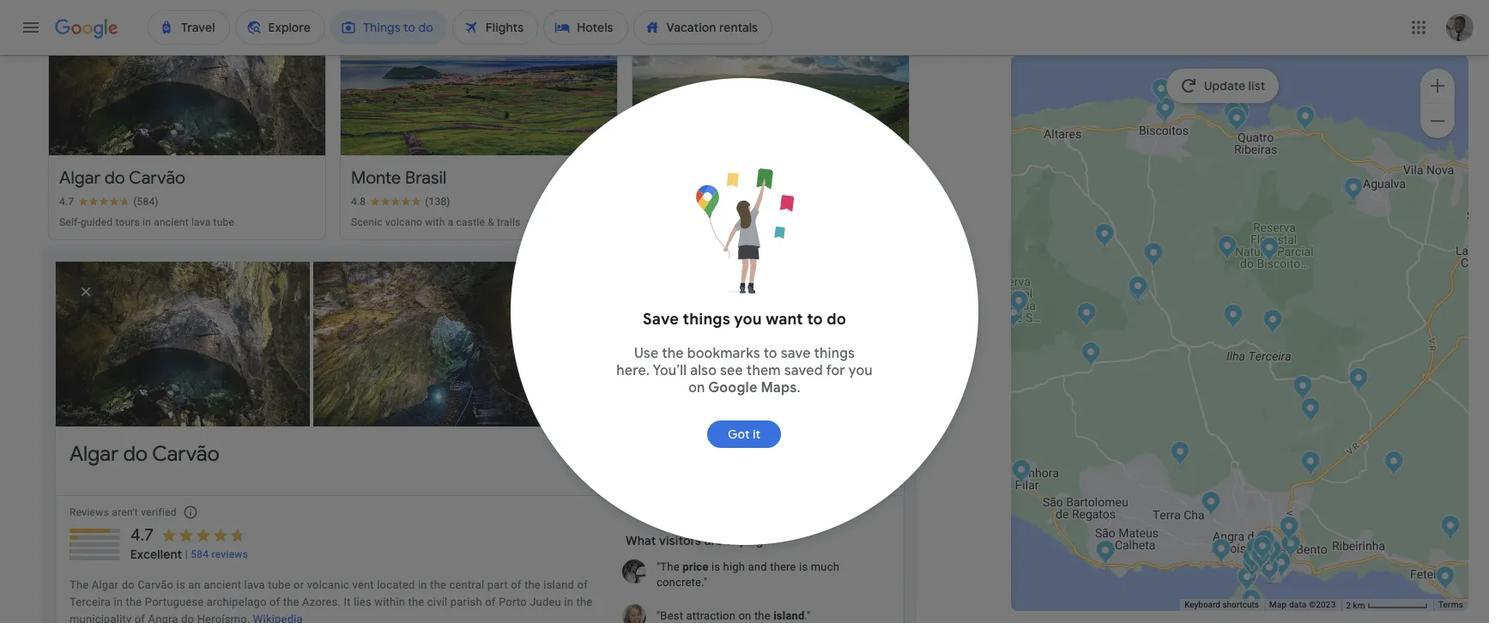 Task type: describe. For each thing, give the bounding box(es) containing it.
(584)
[[133, 196, 159, 208]]

island inside the algar do carvão is an ancient lava tube or volcanic vent located in the central part of the island of terceira in the portuguese archipelago of the azores. it lies within the civil parish of porto judeu in the municipality of angra do heroísmo.
[[544, 579, 574, 592]]

do right serra at the top
[[796, 168, 817, 189]]

&
[[488, 217, 494, 229]]

parque natural da terceira image
[[1293, 375, 1313, 403]]

0 vertical spatial things
[[683, 310, 731, 328]]

got it
[[728, 426, 761, 442]]

update list
[[1204, 78, 1265, 94]]

do down "portuguese"
[[181, 613, 194, 623]]

historical institute of terceira image
[[1259, 536, 1279, 564]]

cume
[[821, 168, 868, 189]]

584 reviews link
[[191, 548, 248, 562]]

(2,079)
[[717, 196, 750, 208]]

what
[[626, 533, 656, 549]]

convento de são francisco image
[[1258, 535, 1278, 563]]

4.7 out of 5 stars from 584 reviews image
[[59, 195, 159, 209]]

(138)
[[425, 196, 450, 208]]

in right tours
[[143, 217, 151, 229]]

."
[[805, 610, 811, 623]]

judeu
[[530, 596, 561, 609]]

a for da
[[746, 217, 752, 229]]

tube inside the algar do carvão is an ancient lava tube or volcanic vent located in the central part of the island of terceira in the portuguese archipelago of the azores. it lies within the civil parish of porto judeu in the municipality of angra do heroísmo.
[[268, 579, 291, 592]]

there
[[770, 561, 796, 574]]

serra
[[751, 168, 792, 189]]

4.8 out of 5 stars from 2,079 reviews image
[[643, 195, 750, 209]]

da
[[728, 168, 747, 189]]

museu vulcanoespeleológico image
[[1251, 544, 1270, 573]]

miradouro dos moinhos image
[[1227, 107, 1246, 136]]

in right located
[[418, 579, 427, 592]]

confraria do vinho verdelho dos biscoitos image
[[1155, 97, 1175, 125]]

pico dona joana (geodésico) image
[[1440, 515, 1460, 543]]

palacete silveira e paulo image
[[1262, 539, 1282, 567]]

use the bookmarks to save things here. you'll also see them saved for you on
[[617, 345, 873, 396]]

the up judeu
[[525, 579, 541, 592]]

2
[[1346, 601, 1351, 610]]

a for brasil
[[448, 217, 454, 229]]

reserva florestal de recreio da lagoa das patas image
[[1076, 302, 1096, 330]]

saying
[[726, 533, 764, 549]]

baía das quatro ribeiras image
[[1230, 101, 1250, 130]]

is for is high and there is much concrete."
[[799, 561, 808, 574]]

lies
[[354, 596, 372, 609]]

archipelago
[[207, 596, 267, 609]]

|
[[185, 549, 188, 561]]

lagoa do cerro image
[[1095, 223, 1114, 252]]

the down the is high and there is much concrete."
[[754, 610, 771, 623]]

wine museum image
[[1155, 100, 1174, 128]]

heroísmo.
[[197, 613, 250, 623]]

use
[[634, 345, 659, 362]]

passagem das bestas - prc07 image
[[1349, 367, 1368, 396]]

584
[[191, 549, 209, 561]]

on for attraction
[[739, 610, 752, 623]]

it
[[344, 596, 351, 609]]

rocha do chambre image
[[1217, 235, 1237, 264]]

of right archipelago
[[270, 596, 280, 609]]

bettencourt palace image
[[1248, 543, 1268, 571]]

portuguese
[[145, 596, 204, 609]]

price
[[683, 561, 709, 574]]

2 km button
[[1341, 599, 1434, 612]]

volcano
[[385, 217, 422, 229]]

got
[[728, 426, 750, 442]]

©2023
[[1309, 600, 1336, 610]]

parish
[[451, 596, 482, 609]]

reviews
[[70, 507, 109, 519]]

miradouro da serretinha feteira image
[[1435, 566, 1455, 594]]

keyboard shortcuts
[[1185, 600, 1259, 610]]

what visitors are saying
[[626, 533, 764, 549]]

reviews
[[212, 549, 248, 561]]

algar inside the algar do carvão is an ancient lava tube or volcanic vent located in the central part of the island of terceira in the portuguese archipelago of the azores. it lies within the civil parish of porto judeu in the municipality of angra do heroísmo.
[[92, 579, 119, 592]]

part
[[487, 579, 508, 592]]

civil
[[427, 596, 448, 609]]

forte de são sebastião image
[[1271, 552, 1291, 580]]

of down part
[[485, 596, 496, 609]]

the up municipality
[[126, 596, 142, 609]]

scenic volcano with a castle & trails
[[351, 217, 521, 229]]

4.7 for 4.7 out of 5 stars from 584 reviews. excellent. element
[[130, 525, 154, 546]]

1 vertical spatial algar
[[70, 442, 118, 467]]

viewing platforms on a volcanic landform
[[643, 217, 840, 229]]

map region
[[976, 33, 1489, 623]]

pico alto image
[[1259, 237, 1279, 265]]

of left angra
[[135, 613, 145, 623]]

angra
[[148, 613, 178, 623]]

1 horizontal spatial is
[[712, 561, 720, 574]]

monte
[[351, 168, 401, 189]]

save
[[643, 310, 679, 328]]

guided
[[81, 217, 113, 229]]

azores.
[[302, 596, 341, 609]]

zoom out map image
[[1428, 110, 1448, 131]]

tours
[[115, 217, 140, 229]]

porto
[[499, 596, 527, 609]]

data
[[1289, 600, 1307, 610]]

serra do morião image
[[1301, 451, 1320, 479]]

praça velha image
[[1254, 538, 1274, 567]]

self-guided tours in ancient lava tube
[[59, 217, 234, 229]]

for
[[826, 362, 845, 379]]

high
[[723, 561, 745, 574]]

lava inside the algar do carvão is an ancient lava tube or volcanic vent located in the central part of the island of terceira in the portuguese archipelago of the azores. it lies within the civil parish of porto judeu in the municipality of angra do heroísmo.
[[244, 579, 265, 592]]

do up aren't on the bottom left
[[123, 442, 148, 467]]

serra de santa bárbara image
[[1009, 290, 1028, 318]]

rocha de chambre hike start image
[[1143, 242, 1163, 270]]

verified
[[141, 507, 177, 519]]

"best
[[657, 610, 683, 623]]

miradouro da serra de santa bárbara image
[[1004, 302, 1023, 330]]

scenic
[[351, 217, 383, 229]]

landform
[[797, 217, 840, 229]]

costa das quatro ribeiras image
[[1223, 101, 1243, 130]]

update
[[1204, 78, 1246, 94]]

algar do carvão element
[[70, 441, 220, 482]]

volcanic inside the algar do carvão is an ancient lava tube or volcanic vent located in the central part of the island of terceira in the portuguese archipelago of the azores. it lies within the civil parish of porto judeu in the municipality of angra do heroísmo.
[[307, 579, 349, 592]]

0 vertical spatial algar
[[59, 168, 100, 189]]

keyboard shortcuts button
[[1185, 599, 1259, 611]]

memória a d. pedro iv image
[[1254, 530, 1274, 558]]

1 vertical spatial island
[[774, 610, 805, 623]]

central
[[449, 579, 484, 592]]

1 vertical spatial algar do carvão
[[70, 442, 220, 467]]

keyboard
[[1185, 600, 1221, 610]]

caldeira guilherme moniz image
[[1301, 397, 1320, 426]]

also
[[690, 362, 717, 379]]

reviews aren't verified
[[70, 507, 177, 519]]

palácio dos capitães generais image
[[1250, 536, 1270, 564]]

3 list item from the left
[[571, 262, 828, 427]]

0 vertical spatial you
[[734, 310, 762, 328]]

got it button
[[708, 413, 782, 455]]

praça de toiros ilha terceira image
[[1281, 533, 1301, 561]]

caldeira de santa barbara image
[[1009, 290, 1028, 318]]

miradouro das veredas image
[[1170, 441, 1190, 470]]

4.8
[[351, 196, 366, 208]]

0 vertical spatial algar do carvão
[[59, 168, 186, 189]]

lagoa das patas image
[[1081, 342, 1101, 370]]

lagoa do negro image
[[1128, 276, 1148, 304]]

or
[[294, 579, 304, 592]]

and
[[748, 561, 767, 574]]

save
[[781, 345, 811, 362]]

in up municipality
[[114, 596, 123, 609]]

of up porto
[[511, 579, 522, 592]]

.
[[797, 379, 801, 396]]

do up for
[[827, 310, 846, 328]]

zona balnear da silveira image
[[1211, 538, 1231, 567]]

parque das frechas image
[[1342, 177, 1361, 205]]

mah - angra do heroismo museum image
[[1258, 535, 1278, 563]]

monte brasil
[[351, 168, 447, 189]]

you'll
[[653, 362, 687, 379]]

bay of angra image
[[1259, 557, 1279, 585]]



Task type: locate. For each thing, give the bounding box(es) containing it.
excellent | 584 reviews
[[130, 547, 248, 563]]

1 horizontal spatial tube
[[268, 579, 291, 592]]

0 horizontal spatial is
[[176, 579, 185, 592]]

self-
[[59, 217, 81, 229]]

carvão
[[129, 168, 186, 189], [152, 442, 220, 467], [138, 579, 174, 592]]

municipality
[[70, 613, 132, 623]]

0 horizontal spatial ancient
[[154, 217, 189, 229]]

to left save
[[764, 345, 778, 362]]

list item
[[56, 262, 313, 427], [313, 262, 571, 427], [571, 262, 828, 427], [828, 262, 1086, 427]]

terceira
[[70, 596, 111, 609]]

1 vertical spatial carvão
[[152, 442, 220, 467]]

vent
[[352, 579, 374, 592]]

algar do carvão up 4.7 out of 5 stars from 584 reviews image
[[59, 168, 186, 189]]

carvão up the (584)
[[129, 168, 186, 189]]

algar do carvão image
[[1263, 309, 1283, 337]]

obelisco do alto da memória image
[[1255, 530, 1275, 558]]

furnas do enxofre image
[[1223, 304, 1243, 332]]

on
[[732, 217, 744, 229], [689, 379, 705, 396], [739, 610, 752, 623]]

terms
[[1439, 600, 1464, 610]]

bookmarks
[[687, 345, 760, 362]]

0 horizontal spatial things
[[683, 310, 731, 328]]

0 horizontal spatial you
[[734, 310, 762, 328]]

is left high
[[712, 561, 720, 574]]

things right save
[[814, 345, 855, 362]]

is for the algar do carvão is an ancient lava tube or volcanic vent located in the central part of the island of terceira in the portuguese archipelago of the azores. it lies within the civil parish of porto judeu in the municipality of angra do heroísmo.
[[176, 579, 185, 592]]

4.7 inside image
[[59, 196, 74, 208]]

0 vertical spatial island
[[544, 579, 574, 592]]

núcleo de história militar - manuel coelho baptista de lima image
[[1242, 546, 1262, 574]]

queijo vaquinha image
[[1011, 459, 1031, 488]]

gruta do natal image
[[1130, 277, 1149, 306]]

4.7 up self-
[[59, 196, 74, 208]]

0 horizontal spatial volcanic
[[307, 579, 349, 592]]

volcanic
[[755, 217, 794, 229], [307, 579, 349, 592]]

a right with
[[448, 217, 454, 229]]

a
[[448, 217, 454, 229], [746, 217, 752, 229]]

a down (2,079) on the top
[[746, 217, 752, 229]]

mercado duque de bragança image
[[1246, 537, 1265, 566]]

google maps .
[[708, 379, 801, 396]]

1 a from the left
[[448, 217, 454, 229]]

2 vertical spatial carvão
[[138, 579, 174, 592]]

much
[[811, 561, 840, 574]]

ancient inside the algar do carvão is an ancient lava tube or volcanic vent located in the central part of the island of terceira in the portuguese archipelago of the azores. it lies within the civil parish of porto judeu in the municipality of angra do heroísmo.
[[204, 579, 241, 592]]

with
[[425, 217, 445, 229]]

things
[[683, 310, 731, 328], [814, 345, 855, 362]]

tube
[[213, 217, 234, 229], [268, 579, 291, 592]]

trilho baias da agualva image
[[1295, 106, 1315, 134]]

lava up archipelago
[[244, 579, 265, 592]]

them
[[747, 362, 781, 379]]

town hall of angra do heroísmo image
[[1255, 538, 1275, 567]]

1 horizontal spatial you
[[849, 362, 873, 379]]

the right use
[[662, 345, 684, 362]]

do up 4.7 out of 5 stars from 584 reviews image
[[104, 168, 125, 189]]

in right judeu
[[564, 596, 573, 609]]

island down there
[[774, 610, 805, 623]]

0 vertical spatial carvão
[[129, 168, 186, 189]]

island
[[544, 579, 574, 592], [774, 610, 805, 623]]

0 vertical spatial lava
[[191, 217, 211, 229]]

carvão up "portuguese"
[[138, 579, 174, 592]]

algar do carvão up verified
[[70, 442, 220, 467]]

4.8 out of 5 stars from 138 reviews image
[[351, 195, 450, 209]]

1 horizontal spatial things
[[814, 345, 855, 362]]

brasil
[[405, 168, 447, 189]]

is inside the algar do carvão is an ancient lava tube or volcanic vent located in the central part of the island of terceira in the portuguese archipelago of the azores. it lies within the civil parish of porto judeu in the municipality of angra do heroísmo.
[[176, 579, 185, 592]]

the algar do carvão is an ancient lava tube or volcanic vent located in the central part of the island of terceira in the portuguese archipelago of the azores. it lies within the civil parish of porto judeu in the municipality of angra do heroísmo.
[[70, 579, 593, 623]]

2 list item from the left
[[313, 262, 571, 427]]

platforms
[[683, 217, 729, 229]]

1 horizontal spatial volcanic
[[755, 217, 794, 229]]

1 vertical spatial 4.7
[[130, 525, 154, 546]]

1 vertical spatial to
[[764, 345, 778, 362]]

shortcuts
[[1223, 600, 1259, 610]]

0 vertical spatial to
[[807, 310, 823, 328]]

the down or
[[283, 596, 299, 609]]

are
[[704, 533, 723, 549]]

list
[[56, 262, 1086, 444]]

1 horizontal spatial ancient
[[204, 579, 241, 592]]

1 vertical spatial ancient
[[204, 579, 241, 592]]

1 horizontal spatial lava
[[244, 579, 265, 592]]

things up "bookmarks" at bottom
[[683, 310, 731, 328]]

lagoa negra image
[[1009, 290, 1028, 318]]

pico da urze image
[[1201, 491, 1221, 519]]

2 horizontal spatial is
[[799, 561, 808, 574]]

2 a from the left
[[746, 217, 752, 229]]

island up judeu
[[544, 579, 574, 592]]

visitors
[[659, 533, 701, 549]]

see
[[720, 362, 743, 379]]

cascata das frechas image
[[1343, 177, 1363, 205]]

forte de são pedro image
[[1151, 78, 1171, 106]]

"best attraction on the island ."
[[657, 610, 811, 623]]

concrete."
[[657, 576, 707, 589]]

4.7 out of 5 stars from 584 reviews. excellent. element
[[130, 525, 248, 563]]

on right the attraction
[[739, 610, 752, 623]]

1 horizontal spatial island
[[774, 610, 805, 623]]

aren't
[[112, 507, 138, 519]]

to inside 'use the bookmarks to save things here. you'll also see them saved for you on'
[[764, 345, 778, 362]]

ancient down the (584)
[[154, 217, 189, 229]]

1 vertical spatial lava
[[244, 579, 265, 592]]

excellent
[[130, 547, 182, 563]]

to right the want
[[807, 310, 823, 328]]

4.7 up excellent
[[130, 525, 154, 546]]

on right you'll
[[689, 379, 705, 396]]

0 horizontal spatial a
[[448, 217, 454, 229]]

zona balnear da prainha image
[[1251, 545, 1270, 573]]

olaria de s.bento image
[[1279, 516, 1299, 544]]

centro de ciência de angra heroísmo image
[[1252, 544, 1271, 573]]

list
[[1249, 78, 1265, 94]]

the inside 'use the bookmarks to save things here. you'll also see them saved for you on'
[[662, 345, 684, 362]]

hike mistérios negros - prc01 image
[[1127, 278, 1147, 306]]

of right part
[[577, 579, 588, 592]]

0 horizontal spatial lava
[[191, 217, 211, 229]]

0 vertical spatial on
[[732, 217, 744, 229]]

map data ©2023
[[1270, 600, 1336, 610]]

church of our lady of mount carmel image
[[1252, 536, 1272, 564]]

zoom in map image
[[1428, 75, 1448, 96]]

is right there
[[799, 561, 808, 574]]

the left civil at the bottom
[[408, 596, 424, 609]]

attraction
[[686, 610, 736, 623]]

save things you want to do
[[643, 310, 846, 328]]

0 horizontal spatial tube
[[213, 217, 234, 229]]

algar up reviews
[[70, 442, 118, 467]]

km
[[1353, 601, 1365, 610]]

it
[[753, 426, 761, 442]]

here.
[[617, 362, 650, 379]]

0 vertical spatial tube
[[213, 217, 234, 229]]

"the price
[[657, 561, 709, 574]]

duke of terceira garden image
[[1256, 536, 1276, 564]]

1 horizontal spatial 4.7
[[130, 525, 154, 546]]

salga bay image
[[1259, 557, 1279, 585]]

on inside 'use the bookmarks to save things here. you'll also see them saved for you on'
[[689, 379, 705, 396]]

is left an
[[176, 579, 185, 592]]

algar up terceira
[[92, 579, 119, 592]]

viewing
[[643, 217, 680, 229]]

0 horizontal spatial to
[[764, 345, 778, 362]]

ancient up archipelago
[[204, 579, 241, 592]]

0 horizontal spatial island
[[544, 579, 574, 592]]

2 vertical spatial algar
[[92, 579, 119, 592]]

the up civil at the bottom
[[430, 579, 446, 592]]

you right for
[[849, 362, 873, 379]]

terms link
[[1439, 600, 1464, 610]]

to
[[807, 310, 823, 328], [764, 345, 778, 362]]

4.7 for 4.7 out of 5 stars from 584 reviews image
[[59, 196, 74, 208]]

miradouro do pico das cruzinhas image
[[1237, 567, 1257, 595]]

on down (2,079) on the top
[[732, 217, 744, 229]]

1 horizontal spatial a
[[746, 217, 752, 229]]

algar do carvão
[[59, 168, 186, 189], [70, 442, 220, 467]]

things inside 'use the bookmarks to save things here. you'll also see them saved for you on'
[[814, 345, 855, 362]]

1 vertical spatial on
[[689, 379, 705, 396]]

0 vertical spatial 4.7
[[59, 196, 74, 208]]

algar
[[59, 168, 100, 189], [70, 442, 118, 467], [92, 579, 119, 592]]

carvão up verified
[[152, 442, 220, 467]]

the right judeu
[[576, 596, 593, 609]]

the
[[70, 579, 89, 592]]

you inside 'use the bookmarks to save things here. you'll also see them saved for you on'
[[849, 362, 873, 379]]

0 vertical spatial ancient
[[154, 217, 189, 229]]

parque municipal do relvão image
[[1242, 553, 1262, 581]]

1 list item from the left
[[56, 262, 313, 427]]

miradouro da serra do cume
[[643, 168, 868, 189]]

igreja da misericórdia image
[[1255, 544, 1275, 573]]

do down excellent
[[122, 579, 135, 592]]

is
[[712, 561, 720, 574], [799, 561, 808, 574], [176, 579, 185, 592]]

1 vertical spatial things
[[814, 345, 855, 362]]

google
[[708, 379, 758, 396]]

2 km
[[1346, 601, 1367, 610]]

in
[[143, 217, 151, 229], [418, 579, 427, 592], [114, 596, 123, 609], [564, 596, 573, 609]]

update list button
[[1166, 69, 1279, 103]]

"the
[[657, 561, 680, 574]]

1 horizontal spatial to
[[807, 310, 823, 328]]

2 vertical spatial on
[[739, 610, 752, 623]]

carvão inside the algar do carvão is an ancient lava tube or volcanic vent located in the central part of the island of terceira in the portuguese archipelago of the azores. it lies within the civil parish of porto judeu in the municipality of angra do heroísmo.
[[138, 579, 174, 592]]

an
[[188, 579, 201, 592]]

lagoa do ginjal image
[[1384, 451, 1404, 479]]

fortaleza: forte da quebrada image
[[1241, 589, 1261, 617]]

volcanic left landform
[[755, 217, 794, 229]]

map
[[1270, 600, 1287, 610]]

0 vertical spatial volcanic
[[755, 217, 794, 229]]

church of the holy savior's cathedral image
[[1248, 540, 1268, 568]]

1 vertical spatial you
[[849, 362, 873, 379]]

volcanic up 'azores.'
[[307, 579, 349, 592]]

maps
[[761, 379, 797, 396]]

saved
[[784, 362, 823, 379]]

0 horizontal spatial 4.7
[[59, 196, 74, 208]]

1 vertical spatial tube
[[268, 579, 291, 592]]

4 list item from the left
[[828, 262, 1086, 427]]

1 vertical spatial volcanic
[[307, 579, 349, 592]]

algar up 4.7 out of 5 stars from 584 reviews image
[[59, 168, 100, 189]]

on for platforms
[[732, 217, 744, 229]]

forte do negrito image
[[1095, 540, 1115, 568]]

castle
[[456, 217, 485, 229]]

lava right tours
[[191, 217, 211, 229]]

of
[[511, 579, 522, 592], [577, 579, 588, 592], [270, 596, 280, 609], [485, 596, 496, 609], [135, 613, 145, 623]]

located
[[377, 579, 415, 592]]

you left the want
[[734, 310, 762, 328]]



Task type: vqa. For each thing, say whether or not it's contained in the screenshot.
'to' in the send to phone
no



